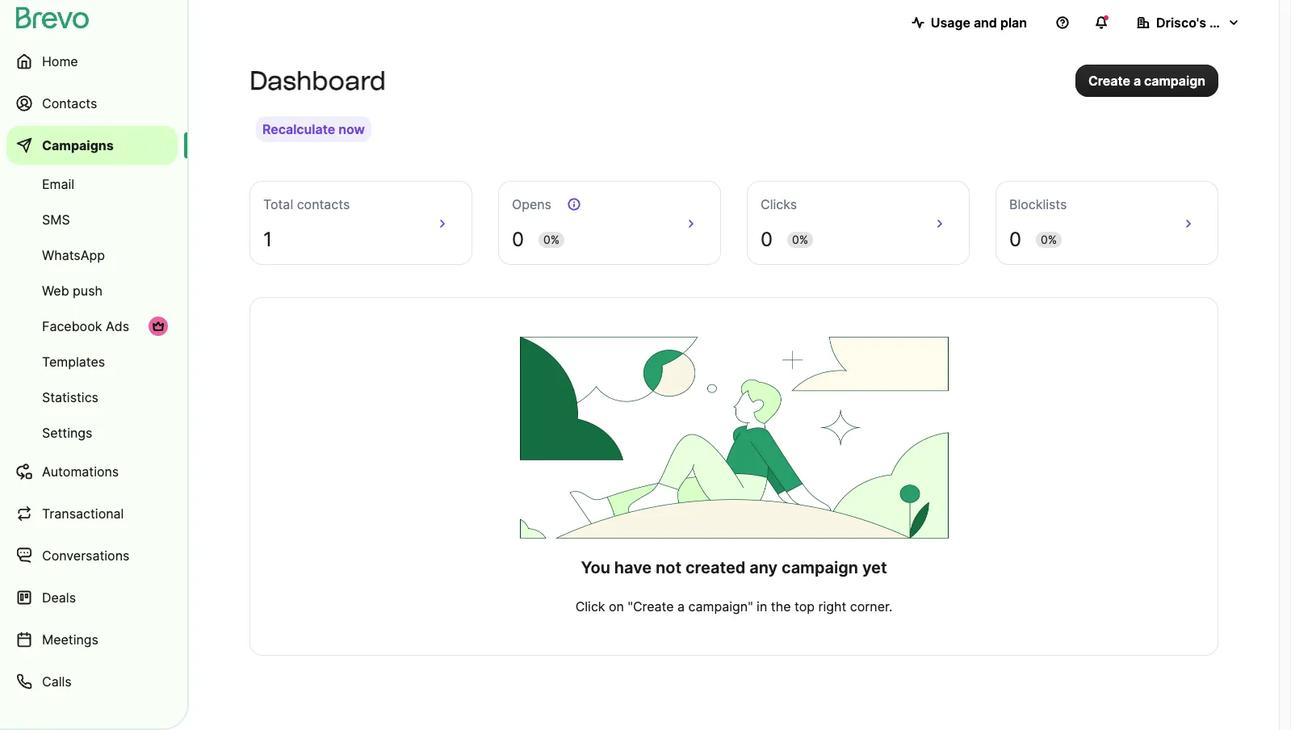 Task type: vqa. For each thing, say whether or not it's contained in the screenshot.
Email
yes



Task type: describe. For each thing, give the bounding box(es) containing it.
whatsapp
[[42, 247, 105, 263]]

in
[[757, 599, 768, 615]]

usage and plan
[[931, 15, 1028, 31]]

deals
[[42, 590, 76, 606]]

0 for clicks
[[761, 228, 773, 251]]

click on "create a campaign" in the top right corner.
[[576, 599, 893, 615]]

now
[[339, 121, 365, 137]]

recalculate now button
[[256, 116, 371, 142]]

campaigns
[[42, 137, 114, 153]]

total contacts
[[263, 196, 350, 212]]

opens
[[512, 196, 552, 212]]

total
[[263, 196, 293, 212]]

usage and plan button
[[899, 6, 1041, 39]]

contacts
[[297, 196, 350, 212]]

0% for blocklists
[[1041, 233, 1058, 246]]

transactional
[[42, 506, 124, 522]]

home
[[42, 53, 78, 69]]

automations link
[[6, 452, 178, 491]]

clicks
[[761, 196, 798, 212]]

recalculate now
[[263, 121, 365, 137]]

statistics link
[[6, 381, 178, 414]]

ads
[[106, 318, 129, 334]]

a inside button
[[1134, 73, 1142, 89]]

1 vertical spatial a
[[678, 599, 685, 615]]

created
[[686, 558, 746, 578]]

1
[[263, 228, 272, 251]]

sms
[[42, 212, 70, 228]]

facebook ads link
[[6, 310, 178, 343]]

drinks
[[1210, 15, 1250, 31]]

blocklists
[[1010, 196, 1067, 212]]

click
[[576, 599, 606, 615]]

"create
[[628, 599, 674, 615]]

1 0% from the left
[[544, 233, 560, 246]]

contacts
[[42, 95, 97, 111]]

drisco's
[[1157, 15, 1207, 31]]

corner.
[[851, 599, 893, 615]]

and
[[974, 15, 998, 31]]

usage
[[931, 15, 971, 31]]

facebook
[[42, 318, 102, 334]]

templates link
[[6, 346, 178, 378]]

0 for blocklists
[[1010, 228, 1022, 251]]



Task type: locate. For each thing, give the bounding box(es) containing it.
1 0 from the left
[[512, 228, 524, 251]]

create
[[1089, 73, 1131, 89]]

whatsapp link
[[6, 239, 178, 271]]

push
[[73, 283, 103, 299]]

on
[[609, 599, 624, 615]]

create a campaign button
[[1076, 65, 1219, 97]]

templates
[[42, 354, 105, 370]]

dashboard
[[250, 65, 386, 96]]

meetings link
[[6, 620, 178, 659]]

a right create
[[1134, 73, 1142, 89]]

calls link
[[6, 662, 178, 701]]

drisco's drinks button
[[1125, 6, 1254, 39]]

0 horizontal spatial 0
[[512, 228, 524, 251]]

settings
[[42, 425, 92, 441]]

drisco's drinks
[[1157, 15, 1250, 31]]

2 horizontal spatial 0%
[[1041, 233, 1058, 246]]

1 vertical spatial campaign
[[782, 558, 859, 578]]

0% down opens
[[544, 233, 560, 246]]

0 horizontal spatial a
[[678, 599, 685, 615]]

create a campaign
[[1089, 73, 1206, 89]]

1 horizontal spatial campaign
[[1145, 73, 1206, 89]]

statistics
[[42, 389, 99, 406]]

conversations
[[42, 548, 130, 564]]

you
[[581, 558, 611, 578]]

yet
[[863, 558, 887, 578]]

0 down blocklists
[[1010, 228, 1022, 251]]

0 vertical spatial campaign
[[1145, 73, 1206, 89]]

1 horizontal spatial 0
[[761, 228, 773, 251]]

you have not created any campaign yet
[[581, 558, 887, 578]]

0
[[512, 228, 524, 251], [761, 228, 773, 251], [1010, 228, 1022, 251]]

0 down clicks
[[761, 228, 773, 251]]

home link
[[6, 42, 178, 81]]

right
[[819, 599, 847, 615]]

email link
[[6, 168, 178, 200]]

1 horizontal spatial 0%
[[793, 233, 809, 246]]

automations
[[42, 464, 119, 480]]

deals link
[[6, 578, 178, 617]]

campaign up right
[[782, 558, 859, 578]]

web push
[[42, 283, 103, 299]]

calls
[[42, 674, 72, 690]]

sms link
[[6, 204, 178, 236]]

the
[[771, 599, 791, 615]]

web
[[42, 283, 69, 299]]

2 horizontal spatial 0
[[1010, 228, 1022, 251]]

0% for clicks
[[793, 233, 809, 246]]

web push link
[[6, 275, 178, 307]]

0 horizontal spatial campaign
[[782, 558, 859, 578]]

1 horizontal spatial a
[[1134, 73, 1142, 89]]

facebook ads
[[42, 318, 129, 334]]

top
[[795, 599, 815, 615]]

campaigns link
[[6, 126, 178, 165]]

campaign down drisco's at right top
[[1145, 73, 1206, 89]]

have
[[615, 558, 652, 578]]

0 vertical spatial a
[[1134, 73, 1142, 89]]

0 down opens
[[512, 228, 524, 251]]

0% down blocklists
[[1041, 233, 1058, 246]]

0% down clicks
[[793, 233, 809, 246]]

left___rvooi image
[[152, 320, 165, 333]]

transactional link
[[6, 494, 178, 533]]

0%
[[544, 233, 560, 246], [793, 233, 809, 246], [1041, 233, 1058, 246]]

3 0% from the left
[[1041, 233, 1058, 246]]

not
[[656, 558, 682, 578]]

a
[[1134, 73, 1142, 89], [678, 599, 685, 615]]

meetings
[[42, 632, 99, 648]]

0 horizontal spatial 0%
[[544, 233, 560, 246]]

any
[[750, 558, 778, 578]]

settings link
[[6, 417, 178, 449]]

email
[[42, 176, 74, 192]]

campaign"
[[689, 599, 753, 615]]

recalculate
[[263, 121, 335, 137]]

2 0 from the left
[[761, 228, 773, 251]]

3 0 from the left
[[1010, 228, 1022, 251]]

conversations link
[[6, 536, 178, 575]]

2 0% from the left
[[793, 233, 809, 246]]

contacts link
[[6, 84, 178, 123]]

campaign inside button
[[1145, 73, 1206, 89]]

a right "create
[[678, 599, 685, 615]]

plan
[[1001, 15, 1028, 31]]

campaign
[[1145, 73, 1206, 89], [782, 558, 859, 578]]



